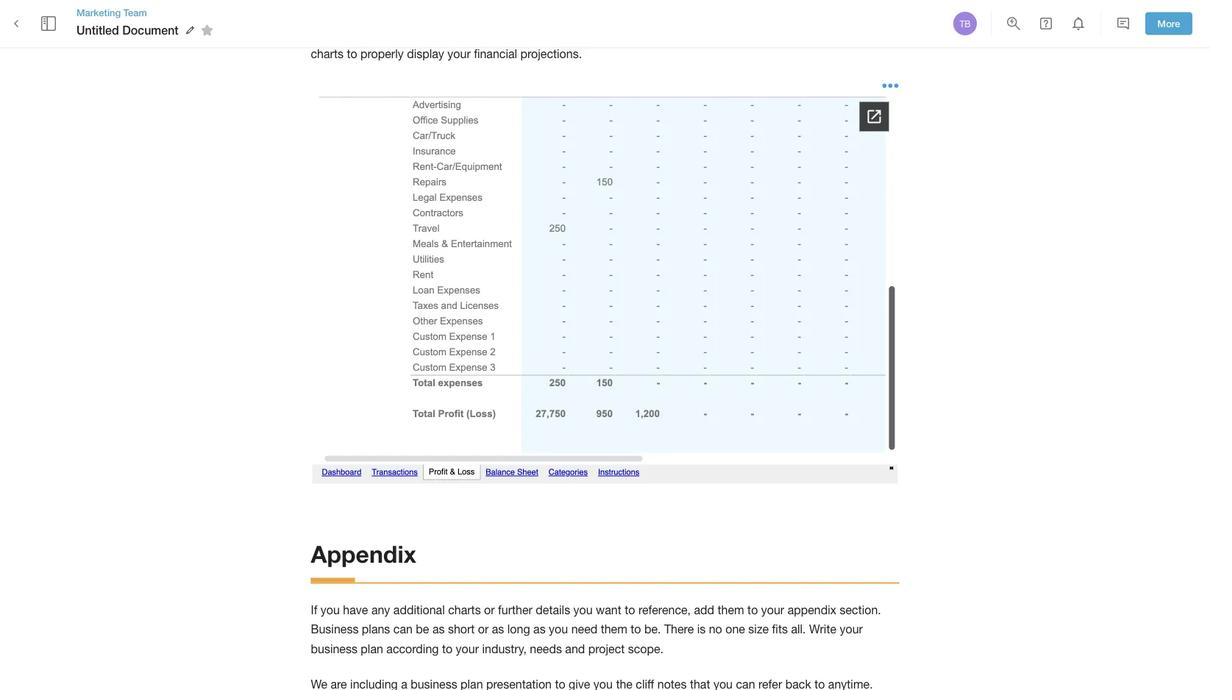 Task type: locate. For each thing, give the bounding box(es) containing it.
run-
[[434, 28, 455, 41]]

add down the opportunity
[[764, 28, 785, 41]]

your down section.
[[840, 623, 863, 636]]

your right this
[[744, 8, 767, 22]]

1 horizontal spatial them
[[718, 603, 744, 617]]

charts up short
[[448, 603, 481, 617]]

long
[[508, 623, 530, 636]]

0 horizontal spatial as
[[433, 623, 445, 636]]

as
[[433, 623, 445, 636], [492, 623, 504, 636], [534, 623, 546, 636]]

and left the timeline
[[559, 8, 579, 22]]

investment,
[[495, 8, 556, 22]]

you right that
[[742, 28, 761, 41]]

3 as from the left
[[534, 623, 546, 636]]

or left further on the bottom left
[[484, 603, 495, 617]]

1 horizontal spatial charts
[[448, 603, 481, 617]]

your up fits
[[761, 603, 784, 617]]

rate,
[[455, 28, 479, 41]]

or
[[484, 603, 495, 617], [478, 623, 489, 636]]

your up the properly
[[367, 28, 390, 41]]

1 horizontal spatial is
[[732, 8, 741, 22]]

or right short
[[478, 623, 489, 636]]

needs
[[530, 642, 562, 656]]

them up one at the right bottom
[[718, 603, 744, 617]]

spreadsheets
[[788, 28, 859, 41]]

projections.
[[555, 28, 617, 41], [521, 47, 582, 61]]

appendix
[[788, 603, 837, 617]]

1 horizontal spatial add
[[764, 28, 785, 41]]

projections. down the timeline
[[555, 28, 617, 41]]

2 horizontal spatial as
[[534, 623, 546, 636]]

is
[[732, 8, 741, 22], [697, 623, 706, 636]]

marketing team
[[77, 7, 147, 18]]

properly
[[361, 47, 404, 61]]

all.
[[791, 623, 806, 636]]

0 horizontal spatial add
[[694, 603, 714, 617]]

financial
[[474, 47, 517, 61]]

add
[[764, 28, 785, 41], [694, 603, 714, 617]]

1 vertical spatial charts
[[448, 603, 481, 617]]

1 vertical spatial them
[[601, 623, 628, 636]]

include
[[311, 8, 349, 22]]

a
[[353, 8, 359, 22]]

is inside include a cash flow forecast, initial investment, and timeline for profitability. this is your opportunity to showcase your current run-rate, cashflow and projections. it's recommended that you add spreadsheets and charts to properly display your financial projections.
[[732, 8, 741, 22]]

1 vertical spatial is
[[697, 623, 706, 636]]

2 as from the left
[[492, 623, 504, 636]]

it's
[[620, 28, 635, 41]]

add up no
[[694, 603, 714, 617]]

opportunity
[[771, 8, 831, 22]]

0 horizontal spatial charts
[[311, 47, 344, 61]]

forecast,
[[416, 8, 461, 22]]

scope.
[[628, 642, 664, 656]]

tb
[[960, 18, 971, 29]]

projections. down investment,
[[521, 47, 582, 61]]

no
[[709, 623, 722, 636]]

them down want
[[601, 623, 628, 636]]

as up industry,
[[492, 623, 504, 636]]

0 horizontal spatial is
[[697, 623, 706, 636]]

1 horizontal spatial as
[[492, 623, 504, 636]]

and
[[559, 8, 579, 22], [532, 28, 552, 41], [862, 28, 882, 41], [565, 642, 585, 656]]

0 vertical spatial projections.
[[555, 28, 617, 41]]

write
[[809, 623, 837, 636]]

0 vertical spatial is
[[732, 8, 741, 22]]

and down need
[[565, 642, 585, 656]]

is right this
[[732, 8, 741, 22]]

be.
[[645, 623, 661, 636]]

to
[[834, 8, 845, 22], [347, 47, 357, 61], [625, 603, 635, 617], [748, 603, 758, 617], [631, 623, 641, 636], [442, 642, 453, 656]]

can
[[394, 623, 413, 636]]

you inside include a cash flow forecast, initial investment, and timeline for profitability. this is your opportunity to showcase your current run-rate, cashflow and projections. it's recommended that you add spreadsheets and charts to properly display your financial projections.
[[742, 28, 761, 41]]

your
[[744, 8, 767, 22], [367, 28, 390, 41], [448, 47, 471, 61], [761, 603, 784, 617], [840, 623, 863, 636], [456, 642, 479, 656]]

0 vertical spatial add
[[764, 28, 785, 41]]

that
[[718, 28, 738, 41]]

you
[[742, 28, 761, 41], [321, 603, 340, 617], [574, 603, 593, 617], [549, 623, 568, 636]]

0 vertical spatial or
[[484, 603, 495, 617]]

charts down showcase
[[311, 47, 344, 61]]

profitability.
[[644, 8, 704, 22]]

is left no
[[697, 623, 706, 636]]

you up need
[[574, 603, 593, 617]]

to down showcase
[[347, 47, 357, 61]]

timeline
[[582, 8, 623, 22]]

be
[[416, 623, 429, 636]]

marketing
[[77, 7, 121, 18]]

as right be
[[433, 623, 445, 636]]

cash
[[362, 8, 387, 22]]

them
[[718, 603, 744, 617], [601, 623, 628, 636]]

size
[[749, 623, 769, 636]]

as up needs
[[534, 623, 546, 636]]

cashflow
[[482, 28, 529, 41]]

more
[[1158, 18, 1181, 29]]

charts
[[311, 47, 344, 61], [448, 603, 481, 617]]

1 vertical spatial add
[[694, 603, 714, 617]]

0 vertical spatial charts
[[311, 47, 344, 61]]

your down short
[[456, 642, 479, 656]]

and inside if you have any additional charts or further details you want to reference, add them to your appendix section. business plans can be as short or as long as you need them to be. there is no one size fits all. write your business plan according to your industry, needs and project scope.
[[565, 642, 585, 656]]

to left be.
[[631, 623, 641, 636]]

your down rate,
[[448, 47, 471, 61]]

additional
[[394, 603, 445, 617]]

display
[[407, 47, 444, 61]]

further
[[498, 603, 533, 617]]

document
[[122, 23, 179, 37]]



Task type: vqa. For each thing, say whether or not it's contained in the screenshot.
"Remove Favorite" image on the top left of page
no



Task type: describe. For each thing, give the bounding box(es) containing it.
and down investment,
[[532, 28, 552, 41]]

to down short
[[442, 642, 453, 656]]

to up the spreadsheets
[[834, 8, 845, 22]]

according
[[387, 642, 439, 656]]

untitled document
[[77, 23, 179, 37]]

details
[[536, 603, 570, 617]]

to up the "size"
[[748, 603, 758, 617]]

plans
[[362, 623, 390, 636]]

charts inside include a cash flow forecast, initial investment, and timeline for profitability. this is your opportunity to showcase your current run-rate, cashflow and projections. it's recommended that you add spreadsheets and charts to properly display your financial projections.
[[311, 47, 344, 61]]

project
[[588, 642, 625, 656]]

tb button
[[951, 10, 979, 38]]

there
[[664, 623, 694, 636]]

and right the spreadsheets
[[862, 28, 882, 41]]

include a cash flow forecast, initial investment, and timeline for profitability. this is your opportunity to showcase your current run-rate, cashflow and projections. it's recommended that you add spreadsheets and charts to properly display your financial projections.
[[311, 8, 885, 61]]

initial
[[465, 8, 492, 22]]

need
[[571, 623, 598, 636]]

to right want
[[625, 603, 635, 617]]

appendix
[[311, 540, 416, 568]]

you right if
[[321, 603, 340, 617]]

more button
[[1146, 12, 1193, 35]]

industry,
[[482, 642, 527, 656]]

1 as from the left
[[433, 623, 445, 636]]

team
[[123, 7, 147, 18]]

marketing team link
[[77, 6, 218, 19]]

section.
[[840, 603, 881, 617]]

0 horizontal spatial them
[[601, 623, 628, 636]]

business
[[311, 642, 358, 656]]

business
[[311, 623, 359, 636]]

reference,
[[639, 603, 691, 617]]

add inside if you have any additional charts or further details you want to reference, add them to your appendix section. business plans can be as short or as long as you need them to be. there is no one size fits all. write your business plan according to your industry, needs and project scope.
[[694, 603, 714, 617]]

if you have any additional charts or further details you want to reference, add them to your appendix section. business plans can be as short or as long as you need them to be. there is no one size fits all. write your business plan according to your industry, needs and project scope.
[[311, 603, 885, 656]]

untitled
[[77, 23, 119, 37]]

favorite image
[[198, 21, 216, 39]]

plan
[[361, 642, 383, 656]]

charts inside if you have any additional charts or further details you want to reference, add them to your appendix section. business plans can be as short or as long as you need them to be. there is no one size fits all. write your business plan according to your industry, needs and project scope.
[[448, 603, 481, 617]]

flow
[[390, 8, 412, 22]]

is inside if you have any additional charts or further details you want to reference, add them to your appendix section. business plans can be as short or as long as you need them to be. there is no one size fits all. write your business plan according to your industry, needs and project scope.
[[697, 623, 706, 636]]

one
[[726, 623, 745, 636]]

for
[[626, 8, 640, 22]]

current
[[393, 28, 431, 41]]

fits
[[772, 623, 788, 636]]

1 vertical spatial projections.
[[521, 47, 582, 61]]

1 vertical spatial or
[[478, 623, 489, 636]]

if
[[311, 603, 317, 617]]

this
[[707, 8, 729, 22]]

want
[[596, 603, 622, 617]]

add inside include a cash flow forecast, initial investment, and timeline for profitability. this is your opportunity to showcase your current run-rate, cashflow and projections. it's recommended that you add spreadsheets and charts to properly display your financial projections.
[[764, 28, 785, 41]]

recommended
[[639, 28, 715, 41]]

you down "details"
[[549, 623, 568, 636]]

any
[[371, 603, 390, 617]]

showcase
[[311, 28, 364, 41]]

have
[[343, 603, 368, 617]]

0 vertical spatial them
[[718, 603, 744, 617]]

short
[[448, 623, 475, 636]]



